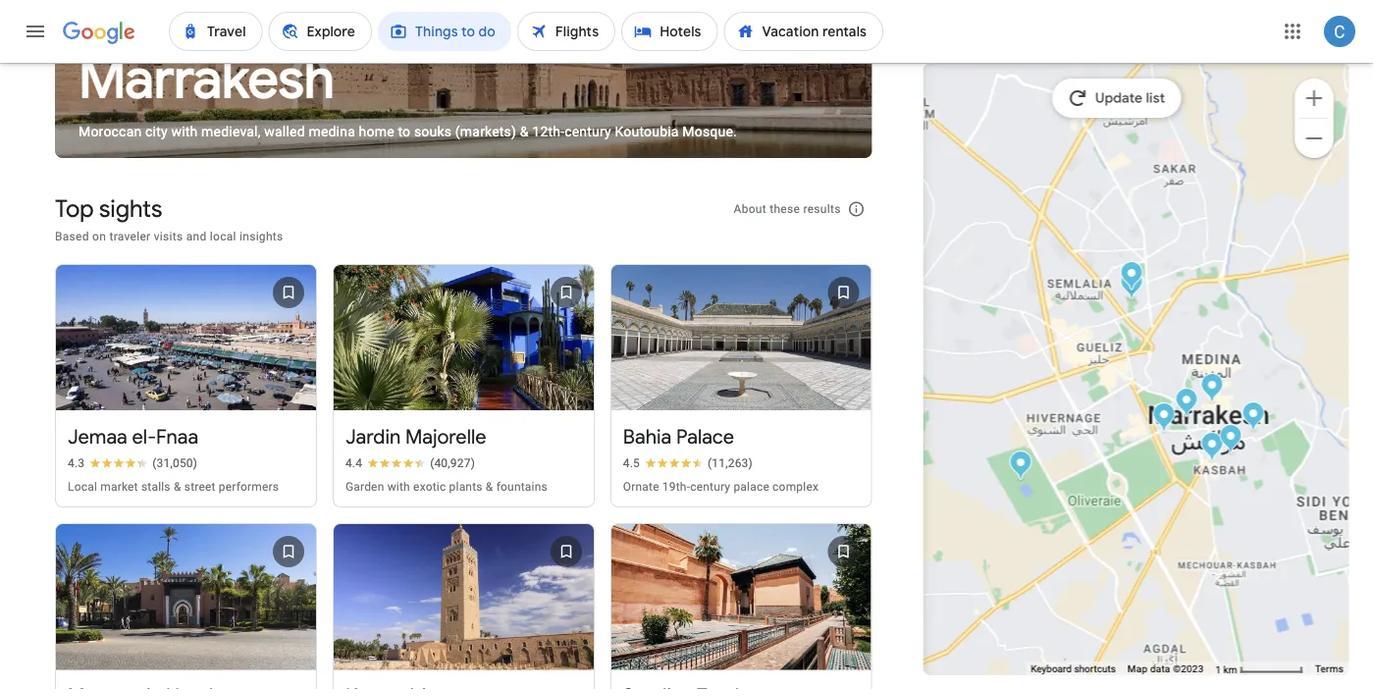 Task type: locate. For each thing, give the bounding box(es) containing it.
koutoubia image
[[1176, 388, 1198, 420]]

with
[[171, 125, 198, 141], [387, 481, 410, 495]]

main menu image
[[24, 20, 47, 43]]

shortcuts
[[1075, 663, 1116, 675]]

terms
[[1316, 663, 1344, 675]]

menara gardens image
[[1010, 451, 1032, 483]]

traveler
[[109, 230, 151, 244]]

home
[[359, 125, 395, 141]]

majorelle
[[406, 425, 487, 450]]

1 horizontal spatial with
[[387, 481, 410, 495]]

fnaa
[[156, 425, 198, 450]]

street
[[184, 481, 216, 495]]

zoom out map image
[[1303, 126, 1327, 150]]

0 vertical spatial with
[[171, 125, 198, 141]]

4.3
[[68, 457, 85, 471]]

update list
[[1096, 89, 1166, 107]]

keyboard shortcuts
[[1031, 663, 1116, 675]]

bahia
[[623, 425, 672, 450]]

about these results image
[[833, 186, 880, 233]]

©2023
[[1174, 663, 1204, 675]]

results
[[804, 203, 841, 216]]

top sights region
[[35, 178, 880, 689]]

century inside the top sights region
[[690, 481, 731, 495]]

souks
[[414, 125, 452, 141]]

palace
[[734, 481, 770, 495]]

to
[[398, 125, 411, 141]]

data
[[1151, 663, 1171, 675]]

insights
[[240, 230, 283, 244]]

walled
[[264, 125, 305, 141]]

1 km
[[1216, 664, 1240, 676]]

save jemaa el-fnaa to collection image
[[265, 269, 312, 316]]

saadian tombs image
[[1201, 432, 1224, 464]]

update
[[1096, 89, 1143, 107]]

1 horizontal spatial century
[[690, 481, 731, 495]]

about these results
[[734, 203, 841, 216]]

based on traveler visits and local insights
[[55, 230, 283, 244]]

keyboard
[[1031, 663, 1072, 675]]

list
[[47, 241, 880, 689]]

0 vertical spatial century
[[565, 125, 612, 141]]

19th-
[[663, 481, 690, 495]]

4.4
[[346, 457, 362, 471]]

list containing jemaa el-fnaa
[[47, 241, 880, 689]]

save saadian tombs to collection image
[[821, 529, 868, 576]]

sights
[[99, 194, 162, 224]]

1 vertical spatial with
[[387, 481, 410, 495]]

& left the 12th-
[[520, 125, 529, 141]]

terms link
[[1316, 663, 1344, 675]]

save jardin majorelle to collection image
[[543, 269, 590, 316]]

jardin majorelle image
[[1121, 270, 1143, 302]]

koutoubia
[[615, 125, 679, 141]]

1 km button
[[1210, 662, 1310, 677]]

0 horizontal spatial century
[[565, 125, 612, 141]]

save koutoubia to collection image
[[543, 529, 590, 576]]

exotic
[[413, 481, 446, 495]]

&
[[520, 125, 529, 141], [174, 481, 181, 495], [486, 481, 493, 495]]

el-
[[132, 425, 156, 450]]

& right plants
[[486, 481, 493, 495]]

list
[[1147, 89, 1166, 107]]

bahia palace image
[[1240, 390, 1267, 434]]

map data ©2023
[[1128, 663, 1204, 675]]

km
[[1224, 664, 1238, 676]]

update list button
[[1053, 79, 1182, 118]]

century down (11,263)
[[690, 481, 731, 495]]

top sights
[[55, 194, 162, 224]]

century left koutoubia
[[565, 125, 612, 141]]

map region
[[910, 0, 1374, 689]]

with down 4.4 out of 5 stars from 40,927 reviews image
[[387, 481, 410, 495]]

fountains
[[497, 481, 548, 495]]

(11,263)
[[708, 457, 753, 471]]

mamounia hotel image
[[1153, 403, 1176, 435]]

medieval,
[[201, 125, 261, 141]]

stalls
[[141, 481, 171, 495]]

(31,050)
[[152, 457, 198, 471]]

century
[[565, 125, 612, 141], [690, 481, 731, 495]]

with right city
[[171, 125, 198, 141]]

1 vertical spatial century
[[690, 481, 731, 495]]

& right stalls
[[174, 481, 181, 495]]

top
[[55, 194, 94, 224]]

about
[[734, 203, 767, 216]]



Task type: vqa. For each thing, say whether or not it's contained in the screenshot.
Tokyo inside the the "Tokyo $2,389"
no



Task type: describe. For each thing, give the bounding box(es) containing it.
with inside the top sights region
[[387, 481, 410, 495]]

complex
[[773, 481, 819, 495]]

(markets)
[[455, 125, 517, 141]]

4.4 out of 5 stars from 40,927 reviews image
[[346, 456, 475, 472]]

moroccan
[[79, 125, 142, 141]]

0 horizontal spatial with
[[171, 125, 198, 141]]

palace
[[677, 425, 735, 450]]

bahia palace
[[623, 425, 735, 450]]

4.5 out of 5 stars from 11,263 reviews image
[[623, 456, 753, 472]]

garden with exotic plants & fountains
[[346, 481, 548, 495]]

(40,927)
[[430, 457, 475, 471]]

ornate 19th-century palace complex
[[623, 481, 819, 495]]

and
[[186, 230, 207, 244]]

map
[[1128, 663, 1148, 675]]

save mamounia hotel to collection image
[[265, 529, 312, 576]]

jemaa el-fnaa image
[[1201, 373, 1224, 406]]

save bahia palace to collection image
[[821, 269, 868, 316]]

medina
[[309, 125, 355, 141]]

ornate
[[623, 481, 660, 495]]

market
[[100, 481, 138, 495]]

1
[[1216, 664, 1222, 676]]

these
[[770, 203, 800, 216]]

performers
[[219, 481, 279, 495]]

garden
[[346, 481, 384, 495]]

keyboard shortcuts button
[[1031, 662, 1116, 676]]

1 horizontal spatial &
[[486, 481, 493, 495]]

visits
[[154, 230, 183, 244]]

2 horizontal spatial &
[[520, 125, 529, 141]]

on
[[92, 230, 106, 244]]

plants
[[449, 481, 483, 495]]

moroccan city with medieval, walled medina home to souks (markets) & 12th-century koutoubia mosque.
[[79, 125, 737, 141]]

local
[[68, 481, 97, 495]]

badi palace image
[[1220, 424, 1242, 457]]

local market stalls & street performers
[[68, 481, 279, 495]]

zoom in map image
[[1303, 86, 1327, 110]]

yves saint laurent museum image
[[1121, 261, 1143, 294]]

0 horizontal spatial &
[[174, 481, 181, 495]]

4.3 out of 5 stars from 31,050 reviews image
[[68, 456, 198, 472]]

jemaa el-fnaa
[[68, 425, 198, 450]]

list inside the top sights region
[[47, 241, 880, 689]]

mosque.
[[683, 125, 737, 141]]

4.5
[[623, 457, 640, 471]]

based
[[55, 230, 89, 244]]

12th-
[[532, 125, 565, 141]]

local
[[210, 230, 236, 244]]

marrakesh
[[79, 44, 335, 114]]

jardin
[[346, 425, 401, 450]]

jardin majorelle
[[346, 425, 487, 450]]

city
[[145, 125, 168, 141]]

jemaa
[[68, 425, 127, 450]]



